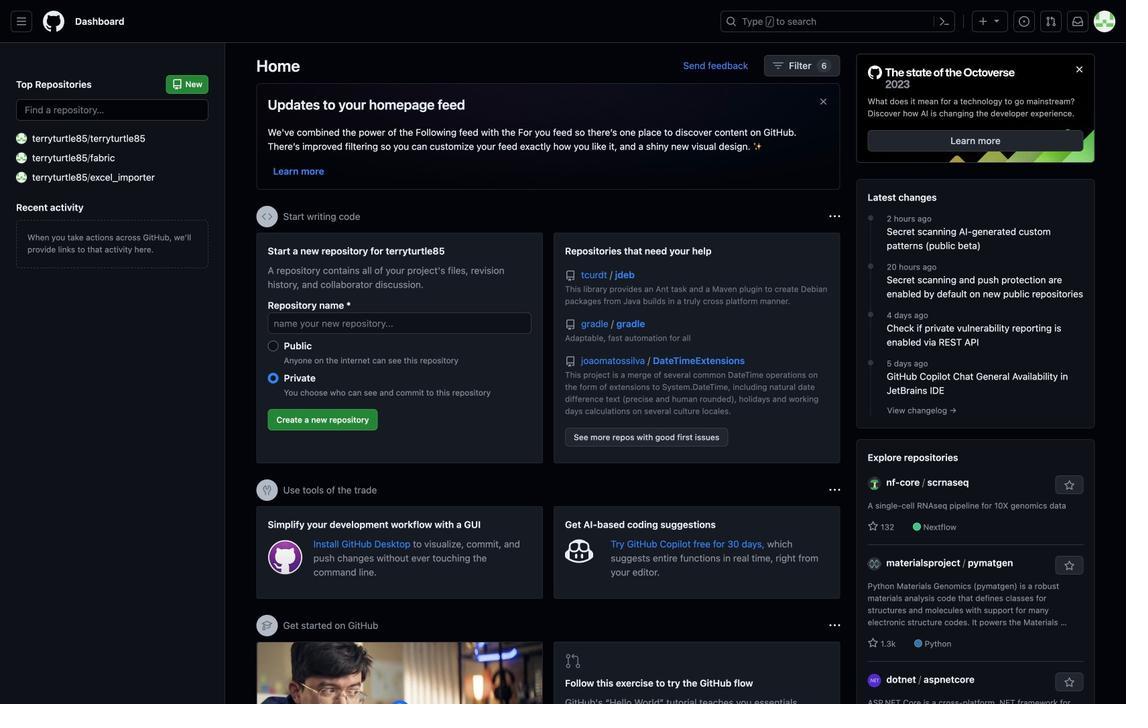 Task type: locate. For each thing, give the bounding box(es) containing it.
1 vertical spatial star this repository image
[[1065, 678, 1076, 688]]

plus image
[[979, 16, 989, 27]]

Find a repository… text field
[[16, 99, 209, 121]]

2 why am i seeing this? image from the top
[[830, 485, 841, 496]]

dot fill image
[[866, 213, 877, 223], [866, 261, 877, 272], [866, 309, 877, 320]]

x image
[[819, 96, 829, 107]]

1 vertical spatial star image
[[868, 638, 879, 649]]

why am i seeing this? image
[[830, 211, 841, 222], [830, 485, 841, 496]]

2 star this repository image from the top
[[1065, 678, 1076, 688]]

1 why am i seeing this? image from the top
[[830, 211, 841, 222]]

1 vertical spatial git pull request image
[[566, 653, 582, 669]]

github logo image
[[868, 65, 1016, 90]]

explore element
[[857, 54, 1096, 704]]

0 vertical spatial star image
[[868, 521, 879, 532]]

0 vertical spatial star this repository image
[[1065, 480, 1076, 491]]

0 horizontal spatial git pull request image
[[566, 653, 582, 669]]

0 vertical spatial why am i seeing this? image
[[830, 211, 841, 222]]

star image up @materialsproject profile icon
[[868, 521, 879, 532]]

git pull request image
[[1046, 16, 1057, 27], [566, 653, 582, 669]]

1 repo image from the top
[[566, 271, 576, 281]]

star this repository image
[[1065, 480, 1076, 491], [1065, 678, 1076, 688]]

repo image down repo image
[[566, 357, 576, 367]]

try the github flow element
[[554, 642, 841, 704]]

1 horizontal spatial git pull request image
[[1046, 16, 1057, 27]]

2 repo image from the top
[[566, 357, 576, 367]]

what is github? image
[[257, 643, 543, 704]]

triangle down image
[[992, 15, 1003, 26]]

0 vertical spatial dot fill image
[[866, 213, 877, 223]]

repo image up repo image
[[566, 271, 576, 281]]

star image
[[868, 521, 879, 532], [868, 638, 879, 649]]

1 vertical spatial dot fill image
[[866, 261, 877, 272]]

0 vertical spatial repo image
[[566, 271, 576, 281]]

2 dot fill image from the top
[[866, 261, 877, 272]]

None radio
[[268, 373, 279, 384]]

1 vertical spatial repo image
[[566, 357, 576, 367]]

0 vertical spatial git pull request image
[[1046, 16, 1057, 27]]

get ai-based coding suggestions element
[[554, 506, 841, 599]]

2 star image from the top
[[868, 638, 879, 649]]

excel_importer image
[[16, 172, 27, 183]]

close image
[[1075, 64, 1086, 75]]

code image
[[262, 211, 273, 222]]

1 vertical spatial why am i seeing this? image
[[830, 485, 841, 496]]

tools image
[[262, 485, 273, 496]]

star image for @nf-core profile image
[[868, 521, 879, 532]]

1 star image from the top
[[868, 521, 879, 532]]

@nf-core profile image
[[868, 477, 882, 490]]

star image up @dotnet profile icon at the right bottom of page
[[868, 638, 879, 649]]

none radio inside "start a new repository" element
[[268, 341, 279, 352]]

issue opened image
[[1020, 16, 1030, 27]]

1 star this repository image from the top
[[1065, 480, 1076, 491]]

None radio
[[268, 341, 279, 352]]

2 vertical spatial dot fill image
[[866, 309, 877, 320]]

repo image
[[566, 271, 576, 281], [566, 357, 576, 367]]

@materialsproject profile image
[[868, 557, 882, 571]]

mortar board image
[[262, 621, 273, 631]]



Task type: describe. For each thing, give the bounding box(es) containing it.
start a new repository element
[[257, 233, 543, 464]]

why am i seeing this? image for get ai-based coding suggestions element
[[830, 485, 841, 496]]

repo image
[[566, 320, 576, 330]]

homepage image
[[43, 11, 64, 32]]

simplify your development workflow with a gui element
[[257, 506, 543, 599]]

terryturtle85 image
[[16, 133, 27, 144]]

star image for @materialsproject profile icon
[[868, 638, 879, 649]]

@dotnet profile image
[[868, 674, 882, 688]]

repositories that need your help element
[[554, 233, 841, 464]]

3 dot fill image from the top
[[866, 309, 877, 320]]

star this repository image for @nf-core profile image
[[1065, 480, 1076, 491]]

git pull request image inside try the github flow element
[[566, 653, 582, 669]]

explore repositories navigation
[[857, 439, 1096, 704]]

fabric image
[[16, 153, 27, 163]]

command palette image
[[940, 16, 951, 27]]

what is github? element
[[257, 642, 543, 704]]

Top Repositories search field
[[16, 99, 209, 121]]

notifications image
[[1073, 16, 1084, 27]]

name your new repository... text field
[[268, 313, 532, 334]]

star this repository image for @dotnet profile icon at the right bottom of page
[[1065, 678, 1076, 688]]

none radio inside "start a new repository" element
[[268, 373, 279, 384]]

filter image
[[774, 60, 784, 71]]

1 dot fill image from the top
[[866, 213, 877, 223]]

why am i seeing this? image for the repositories that need your help element
[[830, 211, 841, 222]]

dot fill image
[[866, 358, 877, 368]]

star this repository image
[[1065, 561, 1076, 572]]

github desktop image
[[268, 540, 303, 575]]

why am i seeing this? image
[[830, 621, 841, 631]]



Task type: vqa. For each thing, say whether or not it's contained in the screenshot.
log image
no



